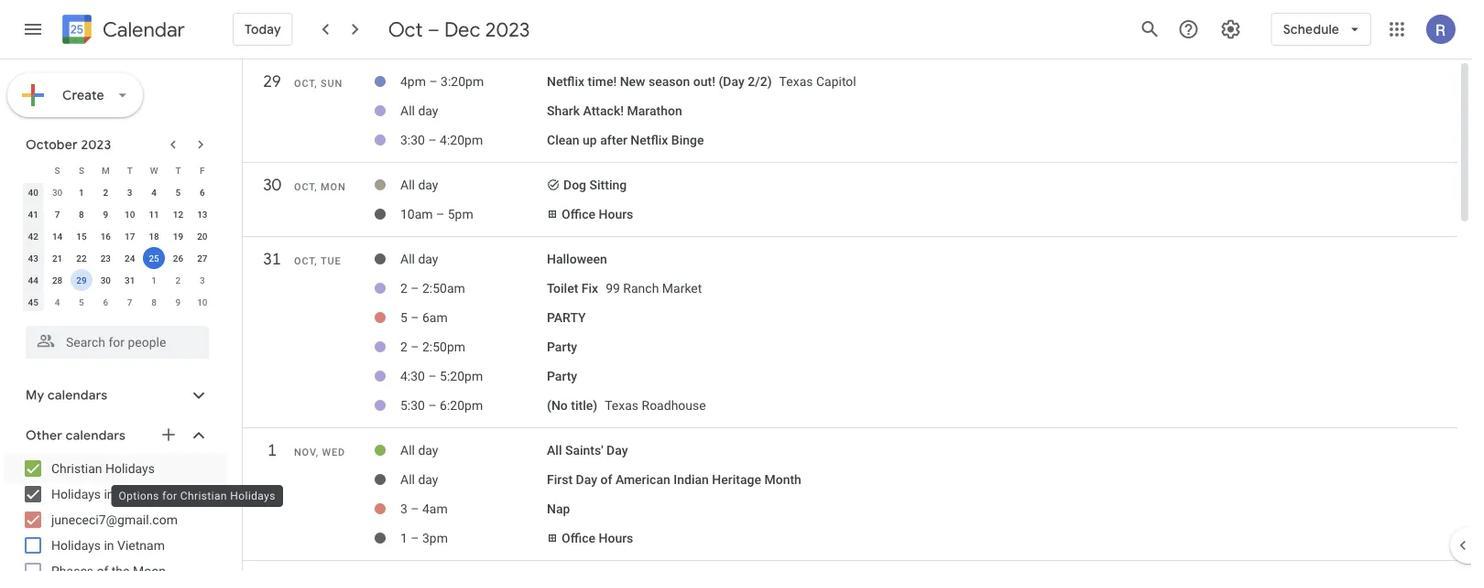 Task type: describe. For each thing, give the bounding box(es) containing it.
5:30 – 6:20pm cell
[[401, 391, 547, 421]]

21 element
[[46, 247, 68, 269]]

holidays down junececi7@gmail.com
[[51, 538, 101, 554]]

6 inside november 6 element
[[103, 297, 108, 308]]

10 for 10 element
[[125, 209, 135, 220]]

12 element
[[167, 203, 189, 225]]

netflix time! new season out! (day 2/2) button
[[547, 74, 772, 89]]

november 10 element
[[191, 291, 213, 313]]

26 element
[[167, 247, 189, 269]]

all for all saints' day
[[401, 443, 415, 459]]

sun
[[321, 78, 343, 89]]

, for 30
[[315, 181, 318, 193]]

party for 4:30 – 5:20pm
[[547, 369, 578, 384]]

2 – 2:50pm cell
[[401, 333, 547, 362]]

roadhouse
[[642, 398, 706, 414]]

31 link
[[256, 243, 289, 276]]

row containing 44
[[21, 269, 214, 291]]

options for christian holidays
[[119, 490, 276, 503]]

11
[[149, 209, 159, 220]]

30 link
[[256, 169, 289, 202]]

1 row group
[[243, 434, 1458, 562]]

– for 2:50am
[[411, 281, 419, 296]]

first day of american indian heritage month button
[[547, 473, 802, 488]]

holidays down christian holidays
[[51, 487, 101, 502]]

november 7 element
[[119, 291, 141, 313]]

party for 2 – 2:50pm
[[547, 340, 578, 355]]

texas inside 31 row group
[[605, 398, 639, 414]]

day inside 1 row
[[607, 443, 628, 459]]

30 row group
[[243, 169, 1458, 237]]

sitting
[[590, 178, 627, 193]]

– for 4am
[[411, 502, 419, 517]]

45
[[28, 297, 38, 308]]

12
[[173, 209, 183, 220]]

christian holidays
[[51, 462, 155, 477]]

party button
[[547, 310, 586, 326]]

– for 4:20pm
[[428, 133, 437, 148]]

0 horizontal spatial 9
[[103, 209, 108, 220]]

saints'
[[565, 443, 604, 459]]

29 row group
[[243, 65, 1458, 163]]

10am – 5pm
[[401, 207, 474, 222]]

22
[[76, 253, 87, 264]]

25, today element
[[143, 247, 165, 269]]

11 element
[[143, 203, 165, 225]]

out!
[[694, 74, 716, 89]]

junececi7@gmail.com
[[51, 513, 178, 528]]

1 horizontal spatial 5
[[176, 187, 181, 198]]

28
[[52, 275, 63, 286]]

18
[[149, 231, 159, 242]]

oct , tue
[[294, 256, 341, 267]]

17
[[125, 231, 135, 242]]

heritage
[[712, 473, 762, 488]]

today button
[[233, 7, 293, 51]]

1 vertical spatial 2023
[[81, 137, 111, 153]]

toilet fix 99 ranch market
[[547, 281, 702, 296]]

calendars for my calendars
[[48, 388, 108, 404]]

office for 1 – 3pm
[[562, 531, 596, 547]]

nap
[[547, 502, 570, 517]]

24
[[125, 253, 135, 264]]

3:30 – 4:20pm
[[401, 133, 483, 148]]

dog sitting button
[[564, 178, 627, 193]]

10 element
[[119, 203, 141, 225]]

(no
[[547, 398, 568, 414]]

main drawer image
[[22, 18, 44, 40]]

day inside 29 row group
[[418, 103, 439, 118]]

office hours button for 3pm
[[562, 531, 634, 547]]

44
[[28, 275, 38, 286]]

christian inside list item
[[51, 462, 102, 477]]

oct , mon
[[294, 181, 346, 193]]

29 link
[[256, 65, 289, 98]]

29 element
[[71, 269, 93, 291]]

october 2023 grid
[[17, 159, 214, 313]]

1 – 3pm cell
[[401, 524, 547, 554]]

– for 6am
[[411, 310, 419, 326]]

0 horizontal spatial 7
[[55, 209, 60, 220]]

4:30 – 5:20pm cell
[[401, 362, 547, 391]]

day for 1
[[418, 443, 439, 459]]

netflix time! new season out! (day 2/2) texas capitol
[[547, 74, 857, 89]]

dec
[[445, 16, 481, 42]]

1 vertical spatial 7
[[127, 297, 132, 308]]

united
[[117, 487, 154, 502]]

4pm
[[401, 74, 426, 89]]

4:20pm
[[440, 133, 483, 148]]

18 element
[[143, 225, 165, 247]]

my
[[26, 388, 44, 404]]

16 element
[[95, 225, 117, 247]]

all day for 31
[[401, 252, 439, 267]]

row containing 40
[[21, 181, 214, 203]]

all for shark attack! marathon
[[401, 103, 415, 118]]

27 element
[[191, 247, 213, 269]]

all for first day of american indian heritage month
[[401, 473, 415, 488]]

month
[[765, 473, 802, 488]]

m
[[102, 165, 110, 176]]

2 for 'november 2' element
[[176, 275, 181, 286]]

clean
[[547, 133, 580, 148]]

in for vietnam
[[104, 538, 114, 554]]

clean up after netflix binge button
[[547, 133, 704, 148]]

5pm
[[448, 207, 474, 222]]

first
[[547, 473, 573, 488]]

1 vertical spatial day
[[576, 473, 598, 488]]

28 element
[[46, 269, 68, 291]]

other calendars button
[[4, 422, 227, 451]]

oct for oct , mon
[[294, 181, 315, 193]]

4:30
[[401, 369, 425, 384]]

, for 29
[[315, 78, 318, 89]]

calendar heading
[[99, 17, 185, 43]]

13 element
[[191, 203, 213, 225]]

3 for 3 – 4am
[[401, 502, 408, 517]]

– for 5:20pm
[[428, 369, 437, 384]]

fix
[[582, 281, 599, 296]]

in for united
[[104, 487, 114, 502]]

14 element
[[46, 225, 68, 247]]

after
[[601, 133, 628, 148]]

14
[[52, 231, 63, 242]]

2 – 2:50am
[[401, 281, 465, 296]]

cell for 5:30 – 6:20pm
[[547, 391, 1449, 421]]

oct for oct , tue
[[294, 256, 315, 267]]

3pm
[[423, 531, 448, 547]]

5 – 6am
[[401, 310, 448, 326]]

31 row
[[243, 243, 1458, 285]]

my calendars button
[[4, 381, 227, 411]]

season
[[649, 74, 690, 89]]

13
[[197, 209, 208, 220]]

halloween
[[547, 252, 608, 267]]

6am
[[423, 310, 448, 326]]

settings menu image
[[1221, 18, 1243, 40]]

november 6 element
[[95, 291, 117, 313]]

29 for "29" element
[[76, 275, 87, 286]]

3:20pm
[[441, 74, 484, 89]]

row containing s
[[21, 159, 214, 181]]

row containing 41
[[21, 203, 214, 225]]

november 1 element
[[143, 269, 165, 291]]

hours for 1 – 3pm
[[599, 531, 634, 547]]

title)
[[571, 398, 598, 414]]

mon
[[321, 181, 346, 193]]

attack!
[[583, 103, 624, 118]]

other
[[26, 428, 62, 445]]

holidays down 1 link
[[230, 490, 276, 503]]

1 – 3pm
[[401, 531, 448, 547]]

4:30 – 5:20pm
[[401, 369, 483, 384]]

party button for 4:30 – 5:20pm
[[547, 369, 578, 384]]

2:50pm
[[423, 340, 466, 355]]

capitol
[[817, 74, 857, 89]]

25 cell
[[142, 247, 166, 269]]

43
[[28, 253, 38, 264]]

row containing 45
[[21, 291, 214, 313]]

8 inside november 8 element
[[151, 297, 157, 308]]

november 3 element
[[191, 269, 213, 291]]

all saints' day button
[[547, 443, 628, 459]]

4am
[[423, 502, 448, 517]]

2 down m
[[103, 187, 108, 198]]

hours for 10am – 5pm
[[599, 207, 634, 222]]

– for 3pm
[[411, 531, 419, 547]]

november 8 element
[[143, 291, 165, 313]]

10 for november 10 element
[[197, 297, 208, 308]]

party
[[547, 310, 586, 326]]

states
[[157, 487, 194, 502]]

0 vertical spatial 2023
[[486, 16, 530, 42]]

schedule button
[[1272, 7, 1372, 51]]

25
[[149, 253, 159, 264]]

add other calendars image
[[159, 426, 178, 445]]



Task type: vqa. For each thing, say whether or not it's contained in the screenshot.
The Sat associated with Sat
no



Task type: locate. For each thing, give the bounding box(es) containing it.
office inside 1 row group
[[562, 531, 596, 547]]

1 vertical spatial in
[[104, 538, 114, 554]]

party button up the '(no'
[[547, 369, 578, 384]]

1 all day cell from the top
[[401, 96, 547, 126]]

1 horizontal spatial 9
[[176, 297, 181, 308]]

cell containing (no title)
[[547, 391, 1449, 421]]

0 vertical spatial 7
[[55, 209, 60, 220]]

4 all day cell from the top
[[401, 436, 547, 466]]

calendars inside dropdown button
[[66, 428, 126, 445]]

cell containing netflix time! new season out! (day 2/2)
[[547, 67, 1449, 96]]

christian right "for"
[[180, 490, 227, 503]]

30 inside "30" link
[[262, 175, 280, 196]]

23
[[100, 253, 111, 264]]

1 vertical spatial cell
[[547, 274, 1449, 303]]

in down christian holidays list item
[[104, 487, 114, 502]]

new
[[620, 74, 646, 89]]

7 down september 30 element
[[55, 209, 60, 220]]

all day inside 30 row
[[401, 178, 439, 193]]

0 horizontal spatial 10
[[125, 209, 135, 220]]

t right "w"
[[175, 165, 181, 176]]

party up the '(no'
[[547, 369, 578, 384]]

all day for 30
[[401, 178, 439, 193]]

0 vertical spatial cell
[[547, 67, 1449, 96]]

office for 10am – 5pm
[[562, 207, 596, 222]]

2 cell from the top
[[547, 274, 1449, 303]]

30 left oct , mon
[[262, 175, 280, 196]]

my calendars
[[26, 388, 108, 404]]

1 office from the top
[[562, 207, 596, 222]]

hours down of
[[599, 531, 634, 547]]

0 horizontal spatial 30
[[52, 187, 63, 198]]

5 all day cell from the top
[[401, 466, 547, 495]]

1 vertical spatial 9
[[176, 297, 181, 308]]

5 all day from the top
[[401, 473, 439, 488]]

office inside 30 row group
[[562, 207, 596, 222]]

1 horizontal spatial t
[[175, 165, 181, 176]]

2 all day cell from the top
[[401, 170, 547, 200]]

0 horizontal spatial 5
[[79, 297, 84, 308]]

all up "2 – 2:50am"
[[401, 252, 415, 267]]

all day up 10am
[[401, 178, 439, 193]]

office hours inside 30 row group
[[562, 207, 634, 222]]

other calendars list
[[4, 455, 227, 572]]

22 element
[[71, 247, 93, 269]]

1 vertical spatial 31
[[125, 275, 135, 286]]

– for 2:50pm
[[411, 340, 419, 355]]

1 vertical spatial 8
[[151, 297, 157, 308]]

, inside 1 row
[[316, 447, 319, 459]]

, left wed
[[316, 447, 319, 459]]

cell for 4pm – 3:20pm
[[547, 67, 1449, 96]]

None search field
[[0, 319, 227, 359]]

1 right september 30 element
[[79, 187, 84, 198]]

1 horizontal spatial 10
[[197, 297, 208, 308]]

day up 10am – 5pm
[[418, 178, 439, 193]]

dog sitting cell
[[547, 170, 1449, 200]]

2 horizontal spatial 3
[[401, 502, 408, 517]]

1 link
[[256, 434, 289, 467]]

, inside 31 row
[[315, 256, 318, 267]]

holidays up united
[[105, 462, 155, 477]]

day up 3:30 – 4:20pm
[[418, 103, 439, 118]]

calendar element
[[59, 11, 185, 51]]

1 inside november 1 element
[[151, 275, 157, 286]]

1 vertical spatial office hours button
[[562, 531, 634, 547]]

1 vertical spatial office hours
[[562, 531, 634, 547]]

2/2)
[[748, 74, 772, 89]]

shark attack! marathon button
[[547, 103, 683, 118]]

all up 3 – 4am
[[401, 473, 415, 488]]

texas inside "29" row
[[780, 74, 813, 89]]

clean up after netflix binge
[[547, 133, 704, 148]]

1 party button from the top
[[547, 340, 578, 355]]

– right 3:30
[[428, 133, 437, 148]]

5 inside "cell"
[[401, 310, 408, 326]]

, for 1
[[316, 447, 319, 459]]

all day cell down 3:20pm
[[401, 96, 547, 126]]

2 up 5 – 6am
[[401, 281, 408, 296]]

2 up 4:30
[[401, 340, 408, 355]]

2 office hours button from the top
[[562, 531, 634, 547]]

november 9 element
[[167, 291, 189, 313]]

1 t from the left
[[127, 165, 133, 176]]

0 horizontal spatial 29
[[76, 275, 87, 286]]

indian
[[674, 473, 709, 488]]

office hours cell
[[547, 200, 1449, 229], [547, 524, 1449, 554]]

2 office from the top
[[562, 531, 596, 547]]

9 up the 16 element on the left of the page
[[103, 209, 108, 220]]

options
[[119, 490, 159, 503]]

31 for 31 link
[[262, 249, 280, 270]]

1 vertical spatial 5
[[79, 297, 84, 308]]

netflix inside "29" row
[[547, 74, 585, 89]]

10am
[[401, 207, 433, 222]]

1 horizontal spatial 3
[[200, 275, 205, 286]]

wed
[[322, 447, 345, 459]]

1 inside 1 – 3pm "cell"
[[401, 531, 408, 547]]

0 vertical spatial hours
[[599, 207, 634, 222]]

– inside "cell"
[[411, 531, 419, 547]]

1 vertical spatial christian
[[180, 490, 227, 503]]

halloween button
[[547, 252, 608, 267]]

christian down other calendars
[[51, 462, 102, 477]]

4pm – 3:20pm cell
[[401, 67, 547, 96]]

oct inside 31 row
[[294, 256, 315, 267]]

2 vertical spatial 5
[[401, 310, 408, 326]]

0 vertical spatial 29
[[262, 71, 280, 92]]

10 down november 3 element
[[197, 297, 208, 308]]

all day up 3 – 4am
[[401, 473, 439, 488]]

27
[[197, 253, 208, 264]]

– right 4:30
[[428, 369, 437, 384]]

all day up "2 – 2:50am"
[[401, 252, 439, 267]]

nov
[[294, 447, 316, 459]]

24 element
[[119, 247, 141, 269]]

– for dec
[[428, 16, 440, 42]]

1 vertical spatial office
[[562, 531, 596, 547]]

day for 31
[[418, 252, 439, 267]]

hours inside 30 row group
[[599, 207, 634, 222]]

29 for 29 link
[[262, 71, 280, 92]]

, inside 30 row
[[315, 181, 318, 193]]

office hours button down "nap"
[[562, 531, 634, 547]]

30 for "30" link
[[262, 175, 280, 196]]

3:30 – 4:20pm cell
[[401, 126, 547, 155]]

2 down 26 element
[[176, 275, 181, 286]]

holidays in vietnam
[[51, 538, 165, 554]]

party
[[547, 340, 578, 355], [547, 369, 578, 384]]

30 element
[[95, 269, 117, 291]]

for
[[162, 490, 177, 503]]

all day for 1
[[401, 443, 439, 459]]

– left the 4am
[[411, 502, 419, 517]]

office hours down dog sitting
[[562, 207, 634, 222]]

20 element
[[191, 225, 213, 247]]

3 inside cell
[[401, 502, 408, 517]]

calendars up other calendars
[[48, 388, 108, 404]]

all for halloween
[[401, 252, 415, 267]]

1 for 1 link
[[267, 440, 276, 462]]

2 vertical spatial 3
[[401, 502, 408, 517]]

day down 5:30 – 6:20pm
[[418, 443, 439, 459]]

0 vertical spatial christian
[[51, 462, 102, 477]]

november 4 element
[[46, 291, 68, 313]]

cell inside "29" row
[[547, 67, 1449, 96]]

2 horizontal spatial 30
[[262, 175, 280, 196]]

all day down 5:30 at the left bottom
[[401, 443, 439, 459]]

29 down 22
[[76, 275, 87, 286]]

0 horizontal spatial texas
[[605, 398, 639, 414]]

30 for september 30 element
[[52, 187, 63, 198]]

0 horizontal spatial s
[[55, 165, 60, 176]]

oct for oct – dec 2023
[[388, 16, 423, 42]]

1 day from the top
[[418, 103, 439, 118]]

3
[[127, 187, 132, 198], [200, 275, 205, 286], [401, 502, 408, 517]]

september 30 element
[[46, 181, 68, 203]]

1 row
[[243, 434, 1458, 477]]

1 left 3pm
[[401, 531, 408, 547]]

1 left nov in the bottom left of the page
[[267, 440, 276, 462]]

all up 10am
[[401, 178, 415, 193]]

1 vertical spatial netflix
[[631, 133, 669, 148]]

2 day from the top
[[418, 178, 439, 193]]

in
[[104, 487, 114, 502], [104, 538, 114, 554]]

s
[[55, 165, 60, 176], [79, 165, 84, 176]]

3:30
[[401, 133, 425, 148]]

all day cell inside 31 row
[[401, 245, 547, 274]]

october 2023
[[26, 137, 111, 153]]

5 for 5 – 6am
[[401, 310, 408, 326]]

all day cell for 31
[[401, 245, 547, 274]]

1 vertical spatial party button
[[547, 369, 578, 384]]

2023 up m
[[81, 137, 111, 153]]

2 inside cell
[[401, 340, 408, 355]]

of
[[601, 473, 613, 488]]

1 vertical spatial office hours cell
[[547, 524, 1449, 554]]

in down junececi7@gmail.com
[[104, 538, 114, 554]]

0 vertical spatial texas
[[780, 74, 813, 89]]

4pm – 3:20pm
[[401, 74, 484, 89]]

5 down 29 cell
[[79, 297, 84, 308]]

cell containing toilet fix
[[547, 274, 1449, 303]]

all day cell for 30
[[401, 170, 547, 200]]

2 all day from the top
[[401, 178, 439, 193]]

oct – dec 2023
[[388, 16, 530, 42]]

all day cell up 5pm
[[401, 170, 547, 200]]

(no title) button
[[547, 398, 598, 414]]

netflix down marathon
[[631, 133, 669, 148]]

0 vertical spatial 5
[[176, 187, 181, 198]]

– left 6am
[[411, 310, 419, 326]]

all day cell
[[401, 96, 547, 126], [401, 170, 547, 200], [401, 245, 547, 274], [401, 436, 547, 466], [401, 466, 547, 495]]

all day inside 29 row group
[[401, 103, 439, 118]]

1 horizontal spatial 31
[[262, 249, 280, 270]]

– left 3pm
[[411, 531, 419, 547]]

0 vertical spatial party button
[[547, 340, 578, 355]]

row group
[[21, 181, 214, 313]]

row containing 42
[[21, 225, 214, 247]]

office
[[562, 207, 596, 222], [562, 531, 596, 547]]

row containing 43
[[21, 247, 214, 269]]

9 down 'november 2' element
[[176, 297, 181, 308]]

grid containing 29
[[243, 60, 1458, 572]]

cell for 2 – 2:50am
[[547, 274, 1449, 303]]

1 for november 1 element
[[151, 275, 157, 286]]

1 vertical spatial 3
[[200, 275, 205, 286]]

3 down 27 element
[[200, 275, 205, 286]]

0 horizontal spatial 4
[[55, 297, 60, 308]]

office hours inside 1 row group
[[562, 531, 634, 547]]

all inside 31 row
[[401, 252, 415, 267]]

29 left oct , sun
[[262, 71, 280, 92]]

(no title) texas roadhouse
[[547, 398, 706, 414]]

5 day from the top
[[418, 473, 439, 488]]

oct inside 30 row
[[294, 181, 315, 193]]

day for 30
[[418, 178, 439, 193]]

1 party from the top
[[547, 340, 578, 355]]

1 office hours cell from the top
[[547, 200, 1449, 229]]

office down nap button
[[562, 531, 596, 547]]

10
[[125, 209, 135, 220], [197, 297, 208, 308]]

2 for 2 – 2:50am
[[401, 281, 408, 296]]

calendars
[[48, 388, 108, 404], [66, 428, 126, 445]]

christian holidays list item
[[4, 455, 227, 484]]

office hours for 10am – 5pm
[[562, 207, 634, 222]]

american
[[616, 473, 671, 488]]

1
[[79, 187, 84, 198], [151, 275, 157, 286], [267, 440, 276, 462], [401, 531, 408, 547]]

7 down 31 element
[[127, 297, 132, 308]]

2 vertical spatial cell
[[547, 391, 1449, 421]]

grid
[[243, 60, 1458, 572]]

row group inside october 2023 grid
[[21, 181, 214, 313]]

calendars for other calendars
[[66, 428, 126, 445]]

row
[[21, 159, 214, 181], [21, 181, 214, 203], [21, 203, 214, 225], [21, 225, 214, 247], [21, 247, 214, 269], [21, 269, 214, 291], [21, 291, 214, 313], [243, 569, 1458, 572]]

31 inside row
[[262, 249, 280, 270]]

– inside 30 row group
[[436, 207, 445, 222]]

23 element
[[95, 247, 117, 269]]

office hours button down dog sitting
[[562, 207, 634, 222]]

3 day from the top
[[418, 252, 439, 267]]

party button down party
[[547, 340, 578, 355]]

all
[[401, 103, 415, 118], [401, 178, 415, 193], [401, 252, 415, 267], [401, 443, 415, 459], [547, 443, 562, 459], [401, 473, 415, 488]]

5 left 6am
[[401, 310, 408, 326]]

day inside 1 row
[[418, 443, 439, 459]]

1 in from the top
[[104, 487, 114, 502]]

holidays in united states
[[51, 487, 194, 502]]

all up 3:30
[[401, 103, 415, 118]]

1 vertical spatial 29
[[76, 275, 87, 286]]

2 hours from the top
[[599, 531, 634, 547]]

5
[[176, 187, 181, 198], [79, 297, 84, 308], [401, 310, 408, 326]]

30 inside september 30 element
[[52, 187, 63, 198]]

– left 2:50am
[[411, 281, 419, 296]]

,
[[315, 78, 318, 89], [315, 181, 318, 193], [315, 256, 318, 267], [316, 447, 319, 459]]

toilet
[[547, 281, 579, 296]]

0 vertical spatial 31
[[262, 249, 280, 270]]

– left 5pm
[[436, 207, 445, 222]]

0 vertical spatial 10
[[125, 209, 135, 220]]

20
[[197, 231, 208, 242]]

toilet fix button
[[547, 281, 599, 296]]

– for 5pm
[[436, 207, 445, 222]]

1 all day from the top
[[401, 103, 439, 118]]

oct for oct , sun
[[294, 78, 315, 89]]

1 vertical spatial 4
[[55, 297, 60, 308]]

oct inside "29" row
[[294, 78, 315, 89]]

1 vertical spatial 6
[[103, 297, 108, 308]]

2 party from the top
[[547, 369, 578, 384]]

5:30
[[401, 398, 425, 414]]

day up 3 – 4am
[[418, 473, 439, 488]]

4 all day from the top
[[401, 443, 439, 459]]

all day
[[401, 103, 439, 118], [401, 178, 439, 193], [401, 252, 439, 267], [401, 443, 439, 459], [401, 473, 439, 488]]

29 row
[[243, 65, 1458, 107]]

shark
[[547, 103, 580, 118]]

3 all day from the top
[[401, 252, 439, 267]]

30 row
[[243, 169, 1458, 211]]

texas right "2/2)"
[[780, 74, 813, 89]]

, left sun
[[315, 78, 318, 89]]

, left tue
[[315, 256, 318, 267]]

26
[[173, 253, 183, 264]]

2 t from the left
[[175, 165, 181, 176]]

dog sitting
[[564, 178, 627, 193]]

t right m
[[127, 165, 133, 176]]

create button
[[7, 73, 143, 117]]

all day inside 1 row
[[401, 443, 439, 459]]

office hours for 1 – 3pm
[[562, 531, 634, 547]]

, for 31
[[315, 256, 318, 267]]

17 element
[[119, 225, 141, 247]]

– for 3:20pm
[[429, 74, 438, 89]]

41
[[28, 209, 38, 220]]

s up september 30 element
[[55, 165, 60, 176]]

1 horizontal spatial christian
[[180, 490, 227, 503]]

hours down sitting
[[599, 207, 634, 222]]

office hours cell for 10am – 5pm
[[547, 200, 1449, 229]]

31 inside october 2023 grid
[[125, 275, 135, 286]]

party button for 2 – 2:50pm
[[547, 340, 578, 355]]

29 inside cell
[[76, 275, 87, 286]]

0 horizontal spatial 31
[[125, 275, 135, 286]]

19 element
[[167, 225, 189, 247]]

office hours button for 5pm
[[562, 207, 634, 222]]

2 s from the left
[[79, 165, 84, 176]]

5:30 – 6:20pm
[[401, 398, 483, 414]]

1 horizontal spatial netflix
[[631, 133, 669, 148]]

3 left the 4am
[[401, 502, 408, 517]]

cell
[[547, 67, 1449, 96], [547, 274, 1449, 303], [547, 391, 1449, 421]]

calendars inside dropdown button
[[48, 388, 108, 404]]

29 inside grid
[[262, 71, 280, 92]]

2 – 2:50am cell
[[401, 274, 547, 303]]

oct left tue
[[294, 256, 315, 267]]

6:20pm
[[440, 398, 483, 414]]

1 office hours from the top
[[562, 207, 634, 222]]

all day cell down 5:30 – 6:20pm cell
[[401, 436, 547, 466]]

0 horizontal spatial 3
[[127, 187, 132, 198]]

– for 6:20pm
[[428, 398, 437, 414]]

1 horizontal spatial 4
[[151, 187, 157, 198]]

1 vertical spatial hours
[[599, 531, 634, 547]]

row group containing 40
[[21, 181, 214, 313]]

day
[[607, 443, 628, 459], [576, 473, 598, 488]]

0 vertical spatial 9
[[103, 209, 108, 220]]

0 vertical spatial 3
[[127, 187, 132, 198]]

– inside "cell"
[[411, 310, 419, 326]]

1 inside 1 link
[[267, 440, 276, 462]]

10am – 5pm cell
[[401, 200, 547, 229]]

all day inside 31 row
[[401, 252, 439, 267]]

5 for november 5 element at the bottom left of the page
[[79, 297, 84, 308]]

31 left oct , tue
[[262, 249, 280, 270]]

all down 5:30 at the left bottom
[[401, 443, 415, 459]]

hours inside 1 row group
[[599, 531, 634, 547]]

all day cell for 1
[[401, 436, 547, 466]]

0 vertical spatial netflix
[[547, 74, 585, 89]]

10 up 17
[[125, 209, 135, 220]]

0 vertical spatial office hours cell
[[547, 200, 1449, 229]]

29 cell
[[69, 269, 94, 291]]

2 office hours from the top
[[562, 531, 634, 547]]

5 – 6am cell
[[401, 303, 547, 333]]

1 hours from the top
[[599, 207, 634, 222]]

0 vertical spatial office hours
[[562, 207, 634, 222]]

15 element
[[71, 225, 93, 247]]

30 for "30" element
[[100, 275, 111, 286]]

texas right title)
[[605, 398, 639, 414]]

party down party
[[547, 340, 578, 355]]

1 horizontal spatial texas
[[780, 74, 813, 89]]

30 right the "40"
[[52, 187, 63, 198]]

0 vertical spatial in
[[104, 487, 114, 502]]

oct left mon
[[294, 181, 315, 193]]

party button
[[547, 340, 578, 355], [547, 369, 578, 384]]

1 horizontal spatial 8
[[151, 297, 157, 308]]

day up of
[[607, 443, 628, 459]]

2 in from the top
[[104, 538, 114, 554]]

6 up 13 element
[[200, 187, 205, 198]]

1 vertical spatial 10
[[197, 297, 208, 308]]

3 cell from the top
[[547, 391, 1449, 421]]

0 vertical spatial office
[[562, 207, 596, 222]]

– right 4pm
[[429, 74, 438, 89]]

2 office hours cell from the top
[[547, 524, 1449, 554]]

0 horizontal spatial day
[[576, 473, 598, 488]]

all up first
[[547, 443, 562, 459]]

Search for people text field
[[37, 326, 198, 359]]

2 for 2 – 2:50pm
[[401, 340, 408, 355]]

– left '2:50pm' at bottom left
[[411, 340, 419, 355]]

1 horizontal spatial day
[[607, 443, 628, 459]]

nov , wed
[[294, 447, 345, 459]]

3 – 4am
[[401, 502, 448, 517]]

all day cell up 2:50am
[[401, 245, 547, 274]]

0 vertical spatial day
[[607, 443, 628, 459]]

– left dec
[[428, 16, 440, 42]]

s left m
[[79, 165, 84, 176]]

november 2 element
[[167, 269, 189, 291]]

4 day from the top
[[418, 443, 439, 459]]

all day cell up the 4am
[[401, 466, 547, 495]]

6
[[200, 187, 205, 198], [103, 297, 108, 308]]

3 – 4am cell
[[401, 495, 547, 524]]

8 up 15 element
[[79, 209, 84, 220]]

1 horizontal spatial 7
[[127, 297, 132, 308]]

9
[[103, 209, 108, 220], [176, 297, 181, 308]]

40
[[28, 187, 38, 198]]

, left mon
[[315, 181, 318, 193]]

t
[[127, 165, 133, 176], [175, 165, 181, 176]]

1 horizontal spatial 29
[[262, 71, 280, 92]]

1 horizontal spatial 2023
[[486, 16, 530, 42]]

0 horizontal spatial 2023
[[81, 137, 111, 153]]

1 horizontal spatial 30
[[100, 275, 111, 286]]

all inside 29 row group
[[401, 103, 415, 118]]

all day cell inside 1 row
[[401, 436, 547, 466]]

6 down "30" element
[[103, 297, 108, 308]]

– inside cell
[[429, 74, 438, 89]]

, inside "29" row
[[315, 78, 318, 89]]

vietnam
[[117, 538, 165, 554]]

0 vertical spatial party
[[547, 340, 578, 355]]

3 for november 3 element
[[200, 275, 205, 286]]

office hours down "nap"
[[562, 531, 634, 547]]

0 horizontal spatial 6
[[103, 297, 108, 308]]

up
[[583, 133, 597, 148]]

2023 right dec
[[486, 16, 530, 42]]

1 horizontal spatial 6
[[200, 187, 205, 198]]

day left of
[[576, 473, 598, 488]]

0 horizontal spatial christian
[[51, 462, 102, 477]]

3 all day cell from the top
[[401, 245, 547, 274]]

3 up 10 element
[[127, 187, 132, 198]]

1 vertical spatial calendars
[[66, 428, 126, 445]]

1 s from the left
[[55, 165, 60, 176]]

0 vertical spatial 6
[[200, 187, 205, 198]]

2:50am
[[423, 281, 465, 296]]

oct up 4pm
[[388, 16, 423, 42]]

4 up 11 element
[[151, 187, 157, 198]]

ranch
[[624, 281, 659, 296]]

calendars up christian holidays
[[66, 428, 126, 445]]

1 for 1 – 3pm
[[401, 531, 408, 547]]

create
[[62, 87, 104, 104]]

day inside 30 row
[[418, 178, 439, 193]]

office hours button
[[562, 207, 634, 222], [562, 531, 634, 547]]

tue
[[321, 256, 341, 267]]

0 vertical spatial 8
[[79, 209, 84, 220]]

1 horizontal spatial s
[[79, 165, 84, 176]]

day inside 31 row
[[418, 252, 439, 267]]

2 horizontal spatial 5
[[401, 310, 408, 326]]

netflix up shark
[[547, 74, 585, 89]]

31 for 31 element
[[125, 275, 135, 286]]

1 vertical spatial texas
[[605, 398, 639, 414]]

0 horizontal spatial netflix
[[547, 74, 585, 89]]

all day down 4pm
[[401, 103, 439, 118]]

30 inside "30" element
[[100, 275, 111, 286]]

0 horizontal spatial t
[[127, 165, 133, 176]]

november 5 element
[[71, 291, 93, 313]]

1 office hours button from the top
[[562, 207, 634, 222]]

0 vertical spatial office hours button
[[562, 207, 634, 222]]

1 cell from the top
[[547, 67, 1449, 96]]

1 vertical spatial party
[[547, 369, 578, 384]]

2 inside cell
[[401, 281, 408, 296]]

f
[[200, 165, 205, 176]]

4
[[151, 187, 157, 198], [55, 297, 60, 308]]

0 vertical spatial calendars
[[48, 388, 108, 404]]

2
[[103, 187, 108, 198], [176, 275, 181, 286], [401, 281, 408, 296], [401, 340, 408, 355]]

31 element
[[119, 269, 141, 291]]

holidays inside christian holidays list item
[[105, 462, 155, 477]]

2023
[[486, 16, 530, 42], [81, 137, 111, 153]]

8
[[79, 209, 84, 220], [151, 297, 157, 308]]

30 down 23
[[100, 275, 111, 286]]

0 vertical spatial 4
[[151, 187, 157, 198]]

– right 5:30 at the left bottom
[[428, 398, 437, 414]]

0 horizontal spatial 8
[[79, 209, 84, 220]]

2 party button from the top
[[547, 369, 578, 384]]

office hours cell for 1 – 3pm
[[547, 524, 1449, 554]]

31 down 24
[[125, 275, 135, 286]]

31 row group
[[243, 243, 1458, 429]]

all inside 30 row
[[401, 178, 415, 193]]



